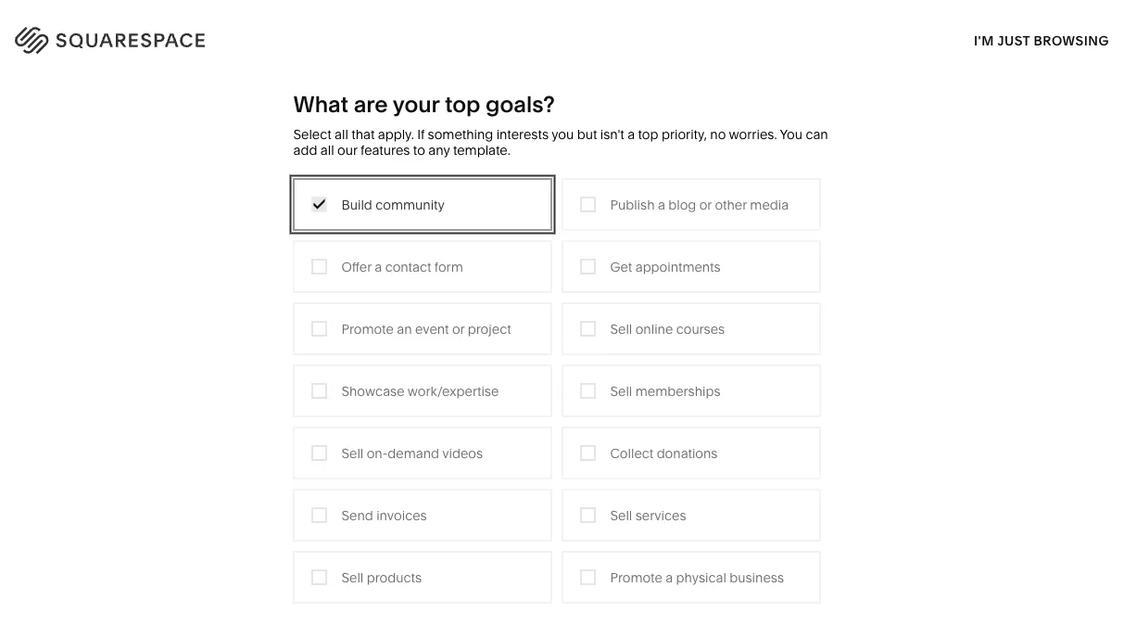 Task type: describe. For each thing, give the bounding box(es) containing it.
photography
[[254, 342, 332, 357]]

can inside the whether you need a portfolio website, an online store, or a personal blog, you can use squarespace's customizable and responsive website templates to get started.
[[753, 128, 779, 146]]

but
[[577, 127, 598, 142]]

other
[[715, 197, 747, 212]]

beauty
[[308, 369, 350, 385]]

memberships
[[636, 383, 721, 399]]

need
[[713, 110, 749, 128]]

ease.
[[283, 147, 401, 204]]

2 horizontal spatial you
[[724, 128, 750, 146]]

real estate & properties link
[[645, 397, 809, 413]]

popular designs link
[[254, 258, 373, 274]]

publish
[[611, 197, 655, 212]]

promote an event or project
[[342, 321, 512, 337]]

are
[[354, 90, 388, 117]]

portfolio
[[764, 110, 824, 128]]

online inside the whether you need a portfolio website, an online store, or a personal blog, you can use squarespace's customizable and responsive website templates to get started.
[[911, 110, 954, 128]]

(
[[313, 590, 320, 615]]

donations
[[657, 445, 718, 461]]

personal
[[254, 397, 307, 413]]

promote for promote a physical business
[[611, 570, 663, 585]]

build
[[342, 197, 373, 212]]

showcase work/expertise
[[342, 383, 499, 399]]

restaurants link
[[645, 286, 736, 302]]

offer a contact form
[[342, 259, 463, 275]]

sell for sell services
[[611, 507, 633, 523]]

make
[[45, 100, 167, 158]]

demand
[[388, 445, 440, 461]]

a right store,
[[1019, 110, 1028, 128]]

community
[[376, 197, 445, 212]]

media & podcasts
[[645, 314, 754, 330]]

real
[[645, 397, 672, 413]]

professional
[[449, 286, 524, 302]]

personal
[[620, 128, 682, 146]]

& for beauty
[[296, 369, 305, 385]]

worries.
[[729, 127, 778, 142]]

website,
[[828, 110, 887, 128]]

you
[[780, 127, 803, 142]]

non-
[[535, 342, 566, 357]]

events link
[[645, 342, 704, 357]]

& right estate
[[716, 397, 724, 413]]

a left blog
[[658, 197, 666, 212]]

template
[[268, 100, 467, 158]]

any inside make any template yours with ease.
[[178, 100, 257, 158]]

whether
[[620, 110, 680, 128]]

our
[[338, 142, 358, 158]]

services
[[527, 286, 579, 302]]

or for publish a blog or other media
[[700, 197, 712, 212]]

all templates link
[[254, 286, 354, 302]]

project
[[468, 321, 512, 337]]

something
[[428, 127, 494, 142]]

get
[[611, 259, 633, 275]]

i'm just browsing
[[975, 32, 1110, 48]]

properties
[[727, 397, 790, 413]]

with
[[179, 147, 272, 204]]

28
[[320, 590, 343, 615]]

courses
[[677, 321, 725, 337]]

business
[[730, 570, 785, 585]]

professional services
[[449, 286, 579, 302]]

interests
[[497, 127, 549, 142]]

promote a physical business
[[611, 570, 785, 585]]

physical
[[677, 570, 727, 585]]

event
[[415, 321, 449, 337]]

a left physical
[[666, 570, 673, 585]]

a right offer
[[375, 259, 382, 275]]

1 vertical spatial templates
[[207, 590, 308, 615]]

goals?
[[486, 90, 555, 117]]

add
[[294, 142, 318, 158]]

sell online courses
[[611, 321, 725, 337]]

build community
[[342, 197, 445, 212]]

to inside what are your top goals? select all that apply. if something interests you but isn't a top priority, no worries. you can add all our features to any template.
[[413, 142, 426, 158]]

priority,
[[662, 127, 708, 142]]

promote for promote an event or project
[[342, 321, 394, 337]]

food
[[449, 369, 481, 385]]

popular for popular designs
[[272, 258, 320, 274]]

media & podcasts link
[[645, 314, 773, 330]]

community
[[449, 342, 520, 357]]

templates
[[760, 145, 831, 163]]

estate
[[675, 397, 713, 413]]

sell for sell products
[[342, 570, 364, 585]]

designs for popular designs (28)
[[240, 528, 294, 545]]

business
[[485, 314, 540, 330]]

and
[[1016, 128, 1043, 146]]

blog,
[[685, 128, 721, 146]]

browsing
[[1035, 32, 1110, 48]]

a inside what are your top goals? select all that apply. if something interests you but isn't a top priority, no worries. you can add all our features to any template.
[[628, 127, 635, 142]]

started.
[[879, 145, 933, 163]]

select
[[294, 127, 332, 142]]

art & design link
[[254, 314, 348, 330]]

weddings
[[645, 369, 707, 385]]

sell products
[[342, 570, 422, 585]]

local business link
[[449, 314, 559, 330]]



Task type: vqa. For each thing, say whether or not it's contained in the screenshot.
the 'can' to the right
yes



Task type: locate. For each thing, give the bounding box(es) containing it.
1 horizontal spatial promote
[[611, 570, 663, 585]]

or inside the whether you need a portfolio website, an online store, or a personal blog, you can use squarespace's customizable and responsive website templates to get started.
[[1001, 110, 1016, 128]]

to right the features
[[413, 142, 426, 158]]

cv
[[321, 397, 340, 413]]

0 horizontal spatial online
[[636, 321, 674, 337]]

0 vertical spatial promote
[[342, 321, 394, 337]]

& for non-
[[524, 342, 532, 357]]

design
[[286, 314, 330, 330]]

& right health
[[296, 369, 305, 385]]

fashion link
[[449, 258, 516, 274]]

entertainment link
[[449, 397, 554, 413]]

0 vertical spatial online
[[911, 110, 954, 128]]

get appointments
[[611, 259, 721, 275]]

0 horizontal spatial you
[[552, 127, 574, 142]]

any inside what are your top goals? select all that apply. if something interests you but isn't a top priority, no worries. you can add all our features to any template.
[[429, 142, 450, 158]]

health & beauty
[[254, 369, 350, 385]]

popular for popular designs (28)
[[187, 528, 237, 545]]

sell left 'services'
[[611, 507, 633, 523]]

community & non-profits
[[449, 342, 604, 357]]

if
[[417, 127, 425, 142]]

promote down sell services
[[611, 570, 663, 585]]

& left cv
[[310, 397, 318, 413]]

0 horizontal spatial designs
[[125, 590, 203, 615]]

blog
[[669, 197, 697, 212]]

any left add at left top
[[178, 100, 257, 158]]

top up something
[[445, 90, 481, 117]]

0 horizontal spatial or
[[452, 321, 465, 337]]

sell left the real
[[611, 383, 633, 399]]

you left the "but"
[[552, 127, 574, 142]]

0 vertical spatial or
[[1001, 110, 1016, 128]]

get
[[852, 145, 875, 163]]

popular designs (28)
[[187, 528, 321, 545]]

isn't
[[601, 127, 625, 142]]

showcase
[[342, 383, 405, 399]]

0 horizontal spatial can
[[753, 128, 779, 146]]

media
[[645, 314, 683, 330]]

restaurants
[[645, 286, 717, 302]]

you right 'blog,'
[[724, 128, 750, 146]]

a right need
[[752, 110, 761, 128]]

0 horizontal spatial to
[[413, 142, 426, 158]]

sell up the )
[[342, 570, 364, 585]]

sell for sell online courses
[[611, 321, 633, 337]]

events
[[645, 342, 686, 357]]

any right the if at the left of page
[[429, 142, 450, 158]]

sell for sell memberships
[[611, 383, 633, 399]]

profits
[[566, 342, 604, 357]]

templates
[[272, 286, 335, 302], [207, 590, 308, 615]]

all templates
[[254, 286, 335, 302]]

1 vertical spatial an
[[397, 321, 412, 337]]

squarespace logo image
[[37, 23, 227, 51]]

local
[[449, 314, 482, 330]]

2 vertical spatial designs
[[125, 590, 203, 615]]

your
[[393, 90, 440, 117]]

& left the non-
[[524, 342, 532, 357]]

make any template yours with ease.
[[45, 100, 477, 204]]

any
[[178, 100, 257, 158], [429, 142, 450, 158]]

0 vertical spatial templates
[[272, 286, 335, 302]]

1 horizontal spatial can
[[806, 127, 829, 142]]

to left "get"
[[834, 145, 848, 163]]

all left that
[[335, 127, 349, 142]]

contact
[[385, 259, 432, 275]]

& for design
[[275, 314, 283, 330]]

an up started.
[[890, 110, 908, 128]]

online up started.
[[911, 110, 954, 128]]

0 horizontal spatial popular
[[45, 590, 120, 615]]

or left and
[[1001, 110, 1016, 128]]

sell left on-
[[342, 445, 364, 461]]

templates left ( on the bottom of the page
[[207, 590, 308, 615]]

1 horizontal spatial top
[[639, 127, 659, 142]]

apply.
[[378, 127, 414, 142]]

or for promote an event or project
[[452, 321, 465, 337]]

to inside the whether you need a portfolio website, an online store, or a personal blog, you can use squarespace's customizable and responsive website templates to get started.
[[834, 145, 848, 163]]

a
[[752, 110, 761, 128], [1019, 110, 1028, 128], [628, 127, 635, 142], [658, 197, 666, 212], [375, 259, 382, 275], [666, 570, 673, 585]]

1 vertical spatial top
[[639, 127, 659, 142]]

form
[[435, 259, 463, 275]]

1 horizontal spatial any
[[429, 142, 450, 158]]

a right the "isn't"
[[628, 127, 635, 142]]

0 horizontal spatial any
[[178, 100, 257, 158]]

podcasts
[[698, 314, 754, 330]]

template.
[[453, 142, 511, 158]]

sell for sell on-demand videos
[[342, 445, 364, 461]]

collect
[[611, 445, 654, 461]]

0 horizontal spatial top
[[445, 90, 481, 117]]

0 horizontal spatial all
[[321, 142, 334, 158]]

& for cv
[[310, 397, 318, 413]]

can left you
[[753, 128, 779, 146]]

responsive
[[620, 145, 698, 163]]

you left no at the top right of the page
[[683, 110, 709, 128]]

can inside what are your top goals? select all that apply. if something interests you but isn't a top priority, no worries. you can add all our features to any template.
[[806, 127, 829, 142]]

photography link
[[254, 342, 351, 357]]

popular designs (28) link
[[187, 528, 321, 545]]

2 horizontal spatial popular
[[272, 258, 320, 274]]

products
[[367, 570, 422, 585]]

can
[[806, 127, 829, 142], [753, 128, 779, 146]]

1 vertical spatial online
[[636, 321, 674, 337]]

local business
[[449, 314, 540, 330]]

professional services link
[[449, 286, 598, 302]]

& for podcasts
[[687, 314, 695, 330]]

2 horizontal spatial or
[[1001, 110, 1016, 128]]

store,
[[958, 110, 998, 128]]

top up responsive
[[639, 127, 659, 142]]

that
[[352, 127, 375, 142]]

an
[[890, 110, 908, 128], [397, 321, 412, 337]]

videos
[[443, 445, 483, 461]]

sell services
[[611, 507, 687, 523]]

0 vertical spatial popular
[[272, 258, 320, 274]]

0 vertical spatial designs
[[323, 258, 373, 274]]

work/expertise
[[408, 383, 499, 399]]

1 horizontal spatial you
[[683, 110, 709, 128]]

0 vertical spatial top
[[445, 90, 481, 117]]

1 vertical spatial popular
[[187, 528, 237, 545]]

personal & cv link
[[254, 397, 358, 413]]

designs for popular designs templates ( 28 )
[[125, 590, 203, 615]]

all
[[254, 286, 269, 302]]

& right media on the right of page
[[687, 314, 695, 330]]

travel
[[645, 258, 681, 274]]

use
[[783, 128, 808, 146]]

fashion
[[449, 258, 497, 274]]

can right you
[[806, 127, 829, 142]]

sell left media on the right of page
[[611, 321, 633, 337]]

health
[[254, 369, 293, 385]]

sell
[[611, 321, 633, 337], [611, 383, 633, 399], [342, 445, 364, 461], [611, 507, 633, 523], [342, 570, 364, 585]]

designs for popular designs
[[323, 258, 373, 274]]

or right event
[[452, 321, 465, 337]]

1 horizontal spatial to
[[834, 145, 848, 163]]

2 vertical spatial popular
[[45, 590, 120, 615]]

an inside the whether you need a portfolio website, an online store, or a personal blog, you can use squarespace's customizable and responsive website templates to get started.
[[890, 110, 908, 128]]

0 horizontal spatial an
[[397, 321, 412, 337]]

1 vertical spatial designs
[[240, 528, 294, 545]]

or right blog
[[700, 197, 712, 212]]

& right "art"
[[275, 314, 283, 330]]

online up "events"
[[636, 321, 674, 337]]

1 horizontal spatial an
[[890, 110, 908, 128]]

0 vertical spatial an
[[890, 110, 908, 128]]

1 vertical spatial or
[[700, 197, 712, 212]]

1 horizontal spatial designs
[[240, 528, 294, 545]]

personal & cv
[[254, 397, 340, 413]]

art & design
[[254, 314, 330, 330]]

promote right design
[[342, 321, 394, 337]]

popular designs templates ( 28 )
[[45, 590, 350, 615]]

popular for popular designs templates ( 28 )
[[45, 590, 120, 615]]

what
[[294, 90, 349, 117]]

an left event
[[397, 321, 412, 337]]

what are your top goals? select all that apply. if something interests you but isn't a top priority, no worries. you can add all our features to any template.
[[294, 90, 829, 158]]

templates up art & design link
[[272, 286, 335, 302]]

i'm just browsing link
[[975, 15, 1110, 66]]

2 vertical spatial or
[[452, 321, 465, 337]]

1 horizontal spatial online
[[911, 110, 954, 128]]

features
[[361, 142, 410, 158]]

on-
[[367, 445, 388, 461]]

or
[[1001, 110, 1016, 128], [700, 197, 712, 212], [452, 321, 465, 337]]

health & beauty link
[[254, 369, 369, 385]]

publish a blog or other media
[[611, 197, 789, 212]]

1 horizontal spatial all
[[335, 127, 349, 142]]

all left our at the left of the page
[[321, 142, 334, 158]]

yours
[[45, 147, 168, 204]]

real estate & properties
[[645, 397, 790, 413]]

1 vertical spatial promote
[[611, 570, 663, 585]]

1 horizontal spatial or
[[700, 197, 712, 212]]

&
[[275, 314, 283, 330], [687, 314, 695, 330], [524, 342, 532, 357], [296, 369, 305, 385], [310, 397, 318, 413], [716, 397, 724, 413]]

you inside what are your top goals? select all that apply. if something interests you but isn't a top priority, no worries. you can add all our features to any template.
[[552, 127, 574, 142]]

1 horizontal spatial popular
[[187, 528, 237, 545]]

popular
[[272, 258, 320, 274], [187, 528, 237, 545], [45, 590, 120, 615]]

offer
[[342, 259, 372, 275]]

0 horizontal spatial promote
[[342, 321, 394, 337]]

2 horizontal spatial designs
[[323, 258, 373, 274]]

media
[[751, 197, 789, 212]]



